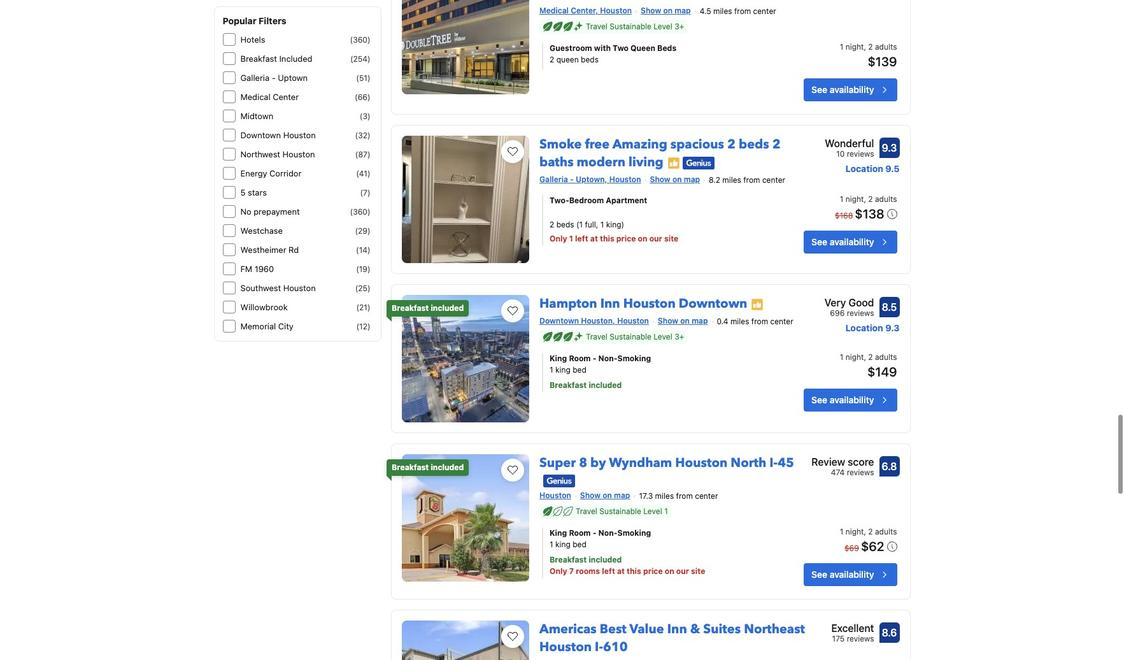 Task type: describe. For each thing, give the bounding box(es) containing it.
houston down rd
[[283, 283, 316, 293]]

value
[[630, 621, 664, 638]]

northeast
[[744, 621, 805, 638]]

score
[[848, 456, 874, 468]]

45
[[778, 454, 794, 471]]

on inside king room - non-smoking 1 king bed breakfast included only 7 rooms left at this price on our site
[[665, 566, 674, 576]]

scored 8.5 element
[[879, 297, 900, 317]]

(12)
[[356, 322, 370, 331]]

breakfast inside king room - non-smoking 1 king bed breakfast included
[[550, 380, 587, 390]]

sustainable for by
[[600, 507, 642, 516]]

no prepayment
[[240, 206, 300, 217]]

see availability link for smoke free amazing spacious 2 beds 2 baths modern living
[[804, 230, 897, 253]]

696
[[830, 308, 845, 318]]

5
[[240, 187, 246, 197]]

reviews inside the wonderful 10 reviews
[[847, 149, 874, 159]]

(66)
[[355, 92, 370, 102]]

super 8 by wyndham houston north i-45 image
[[402, 454, 529, 582]]

guestroom
[[550, 43, 592, 53]]

(21)
[[356, 303, 370, 312]]

(14)
[[356, 245, 370, 255]]

$139
[[868, 54, 897, 69]]

2 , from the top
[[864, 194, 866, 204]]

king for hampton
[[550, 353, 567, 363]]

1 vertical spatial 9.3
[[886, 322, 900, 333]]

bed for hampton
[[573, 365, 587, 374]]

night inside '1 night , 2 adults $139'
[[846, 42, 864, 52]]

houston inside the americas best value inn & suites northeast houston i-610
[[540, 638, 592, 656]]

with
[[594, 43, 611, 53]]

no
[[240, 206, 251, 217]]

1 see availability link from the top
[[804, 78, 897, 101]]

see availability link for hampton inn houston downtown
[[804, 388, 897, 411]]

our inside 2 beds (1 full, 1 king) only 1 left at this price on our site
[[650, 234, 662, 243]]

travel for 8
[[576, 507, 598, 516]]

northwest
[[240, 149, 280, 159]]

see availability for super 8 by wyndham houston north i-45
[[812, 569, 874, 580]]

guestroom with two queen beds link
[[550, 43, 765, 54]]

scored 9.3 element
[[879, 138, 900, 158]]

3+ for 0.4 miles from center
[[675, 332, 684, 341]]

see availability for hampton inn houston downtown
[[812, 394, 874, 405]]

this property is part of our preferred partner program. it's committed to providing excellent service and good value. it'll pay us a higher commission if you make a booking. image
[[667, 156, 680, 169]]

8.6
[[882, 627, 897, 638]]

show up guestroom with two queen beds link
[[641, 6, 661, 15]]

show for spacious
[[650, 175, 671, 184]]

1960
[[255, 264, 274, 274]]

2 inside guestroom with two queen beds 2 queen beds
[[550, 55, 554, 64]]

2 up $138
[[869, 194, 873, 204]]

474
[[831, 468, 845, 477]]

galleria for galleria - uptown, houston
[[540, 175, 568, 184]]

filters
[[259, 15, 286, 26]]

this inside 2 beds (1 full, 1 king) only 1 left at this price on our site
[[600, 234, 615, 243]]

on inside 2 beds (1 full, 1 king) only 1 left at this price on our site
[[638, 234, 648, 243]]

(29)
[[355, 226, 370, 236]]

1 night , 2 adults for super 8 by wyndham houston north i-45
[[840, 527, 897, 536]]

energy corridor
[[240, 168, 302, 178]]

prepayment
[[254, 206, 300, 217]]

center for super 8 by wyndham houston north i-45
[[695, 491, 718, 501]]

super 8 by wyndham houston north i-45 link
[[540, 449, 794, 471]]

rooms
[[576, 566, 600, 576]]

show for downtown
[[658, 316, 679, 325]]

on for 0.4
[[681, 316, 690, 325]]

hampton inn houston downtown image
[[402, 295, 529, 422]]

center for smoke free amazing spacious 2 beds 2 baths modern living
[[763, 175, 786, 185]]

location for smoke free amazing spacious 2 beds 2 baths modern living
[[846, 163, 884, 174]]

houston up 'downtown houston, houston'
[[623, 295, 676, 312]]

i- inside 'link'
[[770, 454, 778, 471]]

1 inside 1 night , 2 adults $149
[[840, 352, 844, 362]]

scored 6.8 element
[[879, 456, 900, 476]]

from for hampton inn houston downtown
[[752, 316, 768, 326]]

memorial
[[240, 321, 276, 331]]

$62
[[861, 539, 885, 554]]

reviews inside very good 696 reviews
[[847, 308, 874, 318]]

breakfast included
[[240, 54, 312, 64]]

location for hampton inn houston downtown
[[846, 322, 884, 333]]

smoke
[[540, 136, 582, 153]]

this property is part of our preferred partner program. it's committed to providing excellent service and good value. it'll pay us a higher commission if you make a booking. image for downtown
[[751, 298, 764, 311]]

17.3
[[639, 491, 653, 501]]

- left uptown
[[272, 73, 276, 83]]

(41)
[[356, 169, 370, 178]]

3+ for 4.5 miles from center
[[675, 22, 684, 31]]

smoking for houston
[[618, 353, 651, 363]]

two-bedroom apartment
[[550, 195, 647, 205]]

travel sustainable level 3+ for medical center, houston
[[586, 22, 684, 31]]

room for super
[[569, 528, 591, 538]]

reviews inside 'excellent 175 reviews'
[[847, 634, 874, 643]]

midtown
[[240, 111, 273, 121]]

excellent element
[[832, 621, 874, 636]]

popular filters
[[223, 15, 286, 26]]

king room - non-smoking 1 king bed breakfast included only 7 rooms left at this price on our site
[[550, 528, 706, 576]]

very good 696 reviews
[[825, 297, 874, 318]]

very
[[825, 297, 846, 308]]

rd
[[289, 245, 299, 255]]

$168
[[835, 211, 853, 220]]

galleria - uptown, houston
[[540, 175, 641, 184]]

galleria - uptown
[[240, 73, 308, 83]]

site inside king room - non-smoking 1 king bed breakfast included only 7 rooms left at this price on our site
[[691, 566, 706, 576]]

8.5
[[882, 301, 897, 313]]

(19)
[[356, 264, 370, 274]]

miles right 4.5
[[713, 6, 732, 16]]

4.5 miles from center
[[700, 6, 776, 16]]

suites
[[704, 621, 741, 638]]

0 vertical spatial 9.3
[[882, 142, 897, 153]]

galleria for galleria - uptown
[[240, 73, 270, 83]]

availability for smoke free amazing spacious 2 beds 2 baths modern living
[[830, 236, 874, 247]]

westchase
[[240, 226, 283, 236]]

corridor
[[270, 168, 302, 178]]

westheimer rd
[[240, 245, 299, 255]]

hotels
[[240, 34, 265, 45]]

2 right spacious
[[728, 136, 736, 153]]

8
[[579, 454, 587, 471]]

$138
[[855, 206, 885, 221]]

breakfast included for super 8 by wyndham houston north i-45
[[392, 462, 464, 472]]

king for super
[[550, 528, 567, 538]]

inn inside the americas best value inn & suites northeast houston i-610
[[667, 621, 687, 638]]

super 8 by wyndham houston north i-45
[[540, 454, 794, 471]]

center for hampton inn houston downtown
[[771, 316, 794, 326]]

1 inside king room - non-smoking 1 king bed breakfast included
[[550, 365, 553, 374]]

(51)
[[356, 73, 370, 83]]

reviews inside review score 474 reviews
[[847, 468, 874, 477]]

miles for downtown
[[731, 316, 750, 326]]

queen
[[631, 43, 656, 53]]

location 9.5
[[846, 163, 900, 174]]

0 vertical spatial level
[[654, 22, 673, 31]]

two
[[613, 43, 629, 53]]

scored 8.6 element
[[879, 622, 900, 643]]

sustainable for houston
[[610, 332, 652, 341]]

1 night , 2 adults for smoke free amazing spacious 2 beds 2 baths modern living
[[840, 194, 897, 204]]

review score 474 reviews
[[812, 456, 874, 477]]

modern
[[577, 153, 626, 171]]

adults inside '1 night , 2 adults $139'
[[875, 42, 897, 52]]

at inside king room - non-smoking 1 king bed breakfast included only 7 rooms left at this price on our site
[[617, 566, 625, 576]]

travel sustainable level 1
[[576, 507, 668, 516]]

- inside king room - non-smoking 1 king bed breakfast included
[[593, 353, 597, 363]]

10
[[837, 149, 845, 159]]

americas
[[540, 621, 597, 638]]

memorial city
[[240, 321, 294, 331]]

2 night from the top
[[846, 194, 864, 204]]

on for 17.3
[[603, 491, 612, 500]]

6.8
[[882, 461, 897, 472]]

super
[[540, 454, 576, 471]]

apartment
[[606, 195, 647, 205]]

travel for inn
[[586, 332, 608, 341]]

beds
[[658, 43, 677, 53]]

night inside 1 night , 2 adults $149
[[846, 352, 864, 362]]

downtown for downtown houston, houston
[[540, 316, 579, 325]]

medical for medical center, houston
[[540, 6, 569, 15]]

(254)
[[350, 54, 370, 64]]

bed for super
[[573, 540, 587, 549]]

non- for by
[[599, 528, 618, 538]]

0 vertical spatial sustainable
[[610, 22, 652, 31]]

beds inside the smoke free amazing spacious 2 beds 2 baths modern living
[[739, 136, 769, 153]]

map for wyndham
[[614, 491, 630, 500]]

hampton
[[540, 295, 597, 312]]

- inside king room - non-smoking 1 king bed breakfast included only 7 rooms left at this price on our site
[[593, 528, 597, 538]]



Task type: vqa. For each thing, say whether or not it's contained in the screenshot.


Task type: locate. For each thing, give the bounding box(es) containing it.
show down the "hampton inn houston downtown"
[[658, 316, 679, 325]]

0 horizontal spatial our
[[650, 234, 662, 243]]

1 horizontal spatial our
[[676, 566, 689, 576]]

(360) up (29) at the left
[[350, 207, 370, 217]]

0 vertical spatial downtown
[[240, 130, 281, 140]]

see availability down $69
[[812, 569, 874, 580]]

0.4
[[717, 316, 729, 326]]

site down two-bedroom apartment link
[[664, 234, 679, 243]]

0 vertical spatial galleria
[[240, 73, 270, 83]]

(32)
[[355, 131, 370, 140]]

2 up $139
[[869, 42, 873, 52]]

this property is part of our preferred partner program. it's committed to providing excellent service and good value. it'll pay us a higher commission if you make a booking. image
[[667, 156, 680, 169], [751, 298, 764, 311], [751, 298, 764, 311]]

, inside '1 night , 2 adults $139'
[[864, 42, 866, 52]]

beds inside guestroom with two queen beds 2 queen beds
[[581, 55, 599, 64]]

0 vertical spatial travel sustainable level 3+
[[586, 22, 684, 31]]

sustainable down the "hampton inn houston downtown"
[[610, 332, 652, 341]]

king room - non-smoking link down 17.3
[[550, 528, 765, 539]]

2 (360) from the top
[[350, 207, 370, 217]]

0 vertical spatial i-
[[770, 454, 778, 471]]

2 reviews from the top
[[847, 308, 874, 318]]

0 horizontal spatial this
[[600, 234, 615, 243]]

smoking down 'downtown houston, houston'
[[618, 353, 651, 363]]

center right 4.5
[[753, 6, 776, 16]]

1 vertical spatial bed
[[573, 540, 587, 549]]

0 vertical spatial king room - non-smoking link
[[550, 353, 765, 364]]

hampton inn houston downtown link
[[540, 290, 748, 312]]

from down super 8 by wyndham houston north i-45
[[676, 491, 693, 501]]

1 bed from the top
[[573, 365, 587, 374]]

1 vertical spatial downtown
[[679, 295, 748, 312]]

miles for wyndham
[[655, 491, 674, 501]]

included
[[431, 303, 464, 313], [589, 380, 622, 390], [431, 462, 464, 472], [589, 555, 622, 564]]

smoking inside king room - non-smoking 1 king bed breakfast included
[[618, 353, 651, 363]]

2 adults from the top
[[875, 194, 897, 204]]

see availability link down 1 night , 2 adults $149
[[804, 388, 897, 411]]

4 reviews from the top
[[847, 634, 874, 643]]

0 vertical spatial at
[[590, 234, 598, 243]]

houston up corridor
[[283, 149, 315, 159]]

1 smoking from the top
[[618, 353, 651, 363]]

downtown for downtown houston
[[240, 130, 281, 140]]

see availability link down $168
[[804, 230, 897, 253]]

1 horizontal spatial downtown
[[540, 316, 579, 325]]

3 adults from the top
[[875, 352, 897, 362]]

4 , from the top
[[864, 527, 866, 536]]

1 horizontal spatial beds
[[581, 55, 599, 64]]

1 see from the top
[[812, 84, 828, 95]]

genius discounts available at this property. image
[[683, 156, 715, 169], [683, 156, 715, 169], [543, 475, 575, 488], [543, 475, 575, 488]]

0 vertical spatial king
[[550, 353, 567, 363]]

americas best value inn & suites northeast houston i-610 link
[[540, 615, 805, 656]]

1 vertical spatial inn
[[667, 621, 687, 638]]

room for hampton
[[569, 353, 591, 363]]

2 1 night , 2 adults from the top
[[840, 527, 897, 536]]

popular
[[223, 15, 257, 26]]

1 night from the top
[[846, 42, 864, 52]]

queen
[[557, 55, 579, 64]]

0 horizontal spatial i-
[[595, 638, 603, 656]]

1 1 night , 2 adults from the top
[[840, 194, 897, 204]]

room
[[569, 353, 591, 363], [569, 528, 591, 538]]

3+ up "beds"
[[675, 22, 684, 31]]

2 inside 1 night , 2 adults $149
[[869, 352, 873, 362]]

0 vertical spatial non-
[[599, 353, 618, 363]]

smoke free amazing spacious 2 beds 2 baths modern living
[[540, 136, 781, 171]]

two-
[[550, 195, 569, 205]]

1 vertical spatial only
[[550, 566, 567, 576]]

this right rooms
[[627, 566, 641, 576]]

1 king room - non-smoking link from the top
[[550, 353, 765, 364]]

left
[[575, 234, 588, 243], [602, 566, 615, 576]]

1 vertical spatial breakfast included
[[392, 462, 464, 472]]

0 horizontal spatial downtown
[[240, 130, 281, 140]]

king down 'downtown houston, houston'
[[556, 365, 571, 374]]

2 horizontal spatial downtown
[[679, 295, 748, 312]]

0 horizontal spatial beds
[[557, 220, 574, 229]]

at
[[590, 234, 598, 243], [617, 566, 625, 576]]

downtown down hampton
[[540, 316, 579, 325]]

from for smoke free amazing spacious 2 beds 2 baths modern living
[[744, 175, 760, 185]]

0 vertical spatial room
[[569, 353, 591, 363]]

1 vertical spatial our
[[676, 566, 689, 576]]

2 vertical spatial beds
[[557, 220, 574, 229]]

non- down houston,
[[599, 353, 618, 363]]

1 non- from the top
[[599, 353, 618, 363]]

map for downtown
[[692, 316, 708, 325]]

wonderful element
[[825, 136, 874, 151]]

see availability down '1 night , 2 adults $139' at the top right of page
[[812, 84, 874, 95]]

downtown houston
[[240, 130, 316, 140]]

from right 4.5
[[734, 6, 751, 16]]

3+
[[675, 22, 684, 31], [675, 332, 684, 341]]

living
[[629, 153, 664, 171]]

1 vertical spatial 3+
[[675, 332, 684, 341]]

downtown up 0.4
[[679, 295, 748, 312]]

0 horizontal spatial at
[[590, 234, 598, 243]]

medical center
[[240, 92, 299, 102]]

$149
[[868, 364, 897, 379]]

map left 0.4
[[692, 316, 708, 325]]

1 vertical spatial beds
[[739, 136, 769, 153]]

2 vertical spatial sustainable
[[600, 507, 642, 516]]

fm 1960
[[240, 264, 274, 274]]

galleria down baths
[[540, 175, 568, 184]]

0 vertical spatial price
[[617, 234, 636, 243]]

site inside 2 beds (1 full, 1 king) only 1 left at this price on our site
[[664, 234, 679, 243]]

0 vertical spatial our
[[650, 234, 662, 243]]

show on map up "beds"
[[641, 6, 691, 15]]

see availability down $168
[[812, 236, 874, 247]]

beds down with
[[581, 55, 599, 64]]

southwest
[[240, 283, 281, 293]]

level down 17.3
[[644, 507, 662, 516]]

show down 8 on the right of the page
[[580, 491, 601, 500]]

0 horizontal spatial galleria
[[240, 73, 270, 83]]

1 vertical spatial price
[[643, 566, 663, 576]]

1 vertical spatial galleria
[[540, 175, 568, 184]]

8.2 miles from center
[[709, 175, 786, 185]]

show on map for downtown
[[658, 316, 708, 325]]

houston inside 'link'
[[675, 454, 728, 471]]

king inside king room - non-smoking 1 king bed breakfast included only 7 rooms left at this price on our site
[[550, 528, 567, 538]]

2 3+ from the top
[[675, 332, 684, 341]]

medical up midtown
[[240, 92, 271, 102]]

left down (1
[[575, 234, 588, 243]]

downtown up northwest
[[240, 130, 281, 140]]

doubletree by hilton houston medical center hotel & suites image
[[402, 0, 529, 94]]

spacious
[[671, 136, 724, 153]]

on for 4.5
[[663, 6, 673, 15]]

best
[[600, 621, 627, 638]]

2 availability from the top
[[830, 236, 874, 247]]

1 vertical spatial sustainable
[[610, 332, 652, 341]]

very good element
[[825, 295, 874, 310]]

2 beds (1 full, 1 king) only 1 left at this price on our site
[[550, 220, 679, 243]]

galleria up medical center
[[240, 73, 270, 83]]

i- inside the americas best value inn & suites northeast houston i-610
[[595, 638, 603, 656]]

2 vertical spatial level
[[644, 507, 662, 516]]

$69
[[845, 543, 859, 553]]

at inside 2 beds (1 full, 1 king) only 1 left at this price on our site
[[590, 234, 598, 243]]

adults up $149
[[875, 352, 897, 362]]

miles for spacious
[[723, 175, 741, 185]]

king room - non-smoking 1 king bed breakfast included
[[550, 353, 651, 390]]

free
[[585, 136, 610, 153]]

non- inside king room - non-smoking 1 king bed breakfast included only 7 rooms left at this price on our site
[[599, 528, 618, 538]]

1 vertical spatial medical
[[240, 92, 271, 102]]

bed inside king room - non-smoking 1 king bed breakfast included
[[573, 365, 587, 374]]

westheimer
[[240, 245, 286, 255]]

5 stars
[[240, 187, 267, 197]]

this inside king room - non-smoking 1 king bed breakfast included only 7 rooms left at this price on our site
[[627, 566, 641, 576]]

smoke free amazing spacious 2 beds 2 baths modern living image
[[402, 136, 529, 263]]

0 horizontal spatial left
[[575, 234, 588, 243]]

medical for medical center
[[240, 92, 271, 102]]

2 travel sustainable level 3+ from the top
[[586, 332, 684, 341]]

0 horizontal spatial medical
[[240, 92, 271, 102]]

3 availability from the top
[[830, 394, 874, 405]]

smoking down travel sustainable level 1
[[618, 528, 651, 538]]

1 horizontal spatial site
[[691, 566, 706, 576]]

2 up the $62
[[869, 527, 873, 536]]

1 vertical spatial at
[[617, 566, 625, 576]]

breakfast included
[[392, 303, 464, 313], [392, 462, 464, 472]]

1 see availability from the top
[[812, 84, 874, 95]]

location down the wonderful 10 reviews
[[846, 163, 884, 174]]

0 vertical spatial left
[[575, 234, 588, 243]]

smoke free amazing spacious 2 beds 2 baths modern living link
[[540, 131, 781, 171]]

show down this property is part of our preferred partner program. it's committed to providing excellent service and good value. it'll pay us a higher commission if you make a booking. icon on the top right of the page
[[650, 175, 671, 184]]

non- inside king room - non-smoking 1 king bed breakfast included
[[599, 353, 618, 363]]

(25)
[[355, 284, 370, 293]]

1 night , 2 adults
[[840, 194, 897, 204], [840, 527, 897, 536]]

houston up apartment on the right top
[[610, 175, 641, 184]]

on for 8.2
[[673, 175, 682, 184]]

breakfast inside king room - non-smoking 1 king bed breakfast included only 7 rooms left at this price on our site
[[550, 555, 587, 564]]

1 horizontal spatial medical
[[540, 6, 569, 15]]

full,
[[585, 220, 598, 229]]

beds inside 2 beds (1 full, 1 king) only 1 left at this price on our site
[[557, 220, 574, 229]]

1 vertical spatial king
[[556, 540, 571, 549]]

map left 4.5
[[675, 6, 691, 15]]

i- down best
[[595, 638, 603, 656]]

show on map for spacious
[[650, 175, 700, 184]]

1 (360) from the top
[[350, 35, 370, 45]]

- down 'downtown houston, houston'
[[593, 353, 597, 363]]

0 vertical spatial beds
[[581, 55, 599, 64]]

1 horizontal spatial this
[[627, 566, 641, 576]]

4 see availability link from the top
[[804, 563, 897, 586]]

1 room from the top
[[569, 353, 591, 363]]

1 vertical spatial this
[[627, 566, 641, 576]]

only
[[550, 234, 567, 243], [550, 566, 567, 576]]

0 horizontal spatial site
[[664, 234, 679, 243]]

2 inside 2 beds (1 full, 1 king) only 1 left at this price on our site
[[550, 220, 554, 229]]

left inside king room - non-smoking 1 king bed breakfast included only 7 rooms left at this price on our site
[[602, 566, 615, 576]]

king inside king room - non-smoking 1 king bed breakfast included
[[556, 365, 571, 374]]

3 , from the top
[[864, 352, 866, 362]]

1 vertical spatial non-
[[599, 528, 618, 538]]

this property is part of our preferred partner program. it's committed to providing excellent service and good value. it'll pay us a higher commission if you make a booking. image for spacious
[[667, 156, 680, 169]]

only inside 2 beds (1 full, 1 king) only 1 left at this price on our site
[[550, 234, 567, 243]]

2 only from the top
[[550, 566, 567, 576]]

1 adults from the top
[[875, 42, 897, 52]]

sustainable
[[610, 22, 652, 31], [610, 332, 652, 341], [600, 507, 642, 516]]

review score element
[[812, 454, 874, 469]]

houston right center,
[[600, 6, 632, 15]]

0 vertical spatial location
[[846, 163, 884, 174]]

price up value
[[643, 566, 663, 576]]

level
[[654, 22, 673, 31], [654, 332, 673, 341], [644, 507, 662, 516]]

houston up 17.3 miles from center
[[675, 454, 728, 471]]

baths
[[540, 153, 574, 171]]

2 room from the top
[[569, 528, 591, 538]]

americas best value inn & suites northeast houston i-610
[[540, 621, 805, 656]]

0 vertical spatial breakfast included
[[392, 303, 464, 313]]

guestroom with two queen beds 2 queen beds
[[550, 43, 677, 64]]

houston,
[[581, 316, 615, 325]]

price inside king room - non-smoking 1 king bed breakfast included only 7 rooms left at this price on our site
[[643, 566, 663, 576]]

1 only from the top
[[550, 234, 567, 243]]

1 horizontal spatial left
[[602, 566, 615, 576]]

, inside 1 night , 2 adults $149
[[864, 352, 866, 362]]

1 vertical spatial 1 night , 2 adults
[[840, 527, 897, 536]]

inn
[[601, 295, 620, 312], [667, 621, 687, 638]]

1 vertical spatial smoking
[[618, 528, 651, 538]]

0.4 miles from center
[[717, 316, 794, 326]]

left right rooms
[[602, 566, 615, 576]]

reviews up location 9.5
[[847, 149, 874, 159]]

1 vertical spatial travel
[[586, 332, 608, 341]]

0 vertical spatial inn
[[601, 295, 620, 312]]

amazing
[[613, 136, 668, 153]]

1 vertical spatial i-
[[595, 638, 603, 656]]

2 see from the top
[[812, 236, 828, 247]]

included inside king room - non-smoking 1 king bed breakfast included only 7 rooms left at this price on our site
[[589, 555, 622, 564]]

1 king from the top
[[550, 353, 567, 363]]

availability for hampton inn houston downtown
[[830, 394, 874, 405]]

see for smoke free amazing spacious 2 beds 2 baths modern living
[[812, 236, 828, 247]]

1 horizontal spatial price
[[643, 566, 663, 576]]

good
[[849, 297, 874, 308]]

wonderful
[[825, 138, 874, 149]]

2 up $149
[[869, 352, 873, 362]]

175
[[832, 634, 845, 643]]

level up "beds"
[[654, 22, 673, 31]]

1 3+ from the top
[[675, 22, 684, 31]]

see availability for smoke free amazing spacious 2 beds 2 baths modern living
[[812, 236, 874, 247]]

non- down travel sustainable level 1
[[599, 528, 618, 538]]

show on map
[[641, 6, 691, 15], [650, 175, 700, 184], [658, 316, 708, 325], [580, 491, 630, 500]]

1 king from the top
[[556, 365, 571, 374]]

1 horizontal spatial at
[[617, 566, 625, 576]]

room inside king room - non-smoking 1 king bed breakfast included
[[569, 353, 591, 363]]

1 availability from the top
[[830, 84, 874, 95]]

3 see availability link from the top
[[804, 388, 897, 411]]

availability down $168
[[830, 236, 874, 247]]

level for downtown
[[654, 332, 673, 341]]

4 see availability from the top
[[812, 569, 874, 580]]

1 reviews from the top
[[847, 149, 874, 159]]

&
[[690, 621, 700, 638]]

4 adults from the top
[[875, 527, 897, 536]]

1 night , 2 adults up the $62
[[840, 527, 897, 536]]

room down 'downtown houston, houston'
[[569, 353, 591, 363]]

0 horizontal spatial price
[[617, 234, 636, 243]]

2 bed from the top
[[573, 540, 587, 549]]

1 horizontal spatial inn
[[667, 621, 687, 638]]

availability for super 8 by wyndham houston north i-45
[[830, 569, 874, 580]]

2 king from the top
[[556, 540, 571, 549]]

- down travel sustainable level 1
[[593, 528, 597, 538]]

only down two-
[[550, 234, 567, 243]]

availability down 1 night , 2 adults $149
[[830, 394, 874, 405]]

(360) for no prepayment
[[350, 207, 370, 217]]

miles right 0.4
[[731, 316, 750, 326]]

(360)
[[350, 35, 370, 45], [350, 207, 370, 217]]

see
[[812, 84, 828, 95], [812, 236, 828, 247], [812, 394, 828, 405], [812, 569, 828, 580]]

1 vertical spatial room
[[569, 528, 591, 538]]

medical
[[540, 6, 569, 15], [240, 92, 271, 102]]

2 left queen
[[550, 55, 554, 64]]

level for wyndham
[[644, 507, 662, 516]]

2 see availability link from the top
[[804, 230, 897, 253]]

downtown
[[240, 130, 281, 140], [679, 295, 748, 312], [540, 316, 579, 325]]

show
[[641, 6, 661, 15], [650, 175, 671, 184], [658, 316, 679, 325], [580, 491, 601, 500]]

bed inside king room - non-smoking 1 king bed breakfast included only 7 rooms left at this price on our site
[[573, 540, 587, 549]]

0 vertical spatial bed
[[573, 365, 587, 374]]

travel sustainable level 3+ down the "hampton inn houston downtown"
[[586, 332, 684, 341]]

miles right 17.3
[[655, 491, 674, 501]]

price down king)
[[617, 234, 636, 243]]

see availability link for super 8 by wyndham houston north i-45
[[804, 563, 897, 586]]

sustainable up two
[[610, 22, 652, 31]]

travel down 8 on the right of the page
[[576, 507, 598, 516]]

0 vertical spatial this
[[600, 234, 615, 243]]

north
[[731, 454, 767, 471]]

stars
[[248, 187, 267, 197]]

beds left (1
[[557, 220, 574, 229]]

3 night from the top
[[846, 352, 864, 362]]

our inside king room - non-smoking 1 king bed breakfast included only 7 rooms left at this price on our site
[[676, 566, 689, 576]]

2 king from the top
[[550, 528, 567, 538]]

2 breakfast included from the top
[[392, 462, 464, 472]]

availability down '1 night , 2 adults $139' at the top right of page
[[830, 84, 874, 95]]

wyndham
[[609, 454, 672, 471]]

at down full, on the right of page
[[590, 234, 598, 243]]

1 inside '1 night , 2 adults $139'
[[840, 42, 844, 52]]

1 inside king room - non-smoking 1 king bed breakfast included only 7 rooms left at this price on our site
[[550, 540, 553, 549]]

non- for houston
[[599, 353, 618, 363]]

0 vertical spatial 1 night , 2 adults
[[840, 194, 897, 204]]

room up rooms
[[569, 528, 591, 538]]

king inside king room - non-smoking 1 king bed breakfast included only 7 rooms left at this price on our site
[[556, 540, 571, 549]]

1 vertical spatial left
[[602, 566, 615, 576]]

houston down the "hampton inn houston downtown"
[[617, 316, 649, 325]]

1 vertical spatial location
[[846, 322, 884, 333]]

from right 8.2
[[744, 175, 760, 185]]

included inside king room - non-smoking 1 king bed breakfast included
[[589, 380, 622, 390]]

only inside king room - non-smoking 1 king bed breakfast included only 7 rooms left at this price on our site
[[550, 566, 567, 576]]

reviews right the 175
[[847, 634, 874, 643]]

bedroom
[[569, 195, 604, 205]]

show for wyndham
[[580, 491, 601, 500]]

left inside 2 beds (1 full, 1 king) only 1 left at this price on our site
[[575, 234, 588, 243]]

smoking inside king room - non-smoking 1 king bed breakfast included only 7 rooms left at this price on our site
[[618, 528, 651, 538]]

2 king room - non-smoking link from the top
[[550, 528, 765, 539]]

3 see availability from the top
[[812, 394, 874, 405]]

travel sustainable level 3+ for downtown houston, houston
[[586, 332, 684, 341]]

price inside 2 beds (1 full, 1 king) only 1 left at this price on our site
[[617, 234, 636, 243]]

2 up 8.2 miles from center
[[773, 136, 781, 153]]

1 vertical spatial king
[[550, 528, 567, 538]]

4 availability from the top
[[830, 569, 874, 580]]

adults up $138
[[875, 194, 897, 204]]

reviews up location 9.3
[[847, 308, 874, 318]]

0 vertical spatial site
[[664, 234, 679, 243]]

2 down two-
[[550, 220, 554, 229]]

0 vertical spatial medical
[[540, 6, 569, 15]]

map for spacious
[[684, 175, 700, 184]]

travel down medical center, houston at the top
[[586, 22, 608, 31]]

inn up houston,
[[601, 295, 620, 312]]

adults inside 1 night , 2 adults $149
[[875, 352, 897, 362]]

king up 7 at the right bottom of the page
[[556, 540, 571, 549]]

center left 696 at the top right of the page
[[771, 316, 794, 326]]

availability
[[830, 84, 874, 95], [830, 236, 874, 247], [830, 394, 874, 405], [830, 569, 874, 580]]

i-
[[770, 454, 778, 471], [595, 638, 603, 656]]

1 vertical spatial (360)
[[350, 207, 370, 217]]

2 see availability from the top
[[812, 236, 874, 247]]

adults up the $62
[[875, 527, 897, 536]]

king room - non-smoking link for wyndham
[[550, 528, 765, 539]]

0 vertical spatial 3+
[[675, 22, 684, 31]]

location down good
[[846, 322, 884, 333]]

show on map left 0.4
[[658, 316, 708, 325]]

- left uptown,
[[570, 175, 574, 184]]

1 breakfast included from the top
[[392, 303, 464, 313]]

2 smoking from the top
[[618, 528, 651, 538]]

7
[[569, 566, 574, 576]]

king room - non-smoking link for downtown
[[550, 353, 765, 364]]

room inside king room - non-smoking 1 king bed breakfast included only 7 rooms left at this price on our site
[[569, 528, 591, 538]]

beds
[[581, 55, 599, 64], [739, 136, 769, 153], [557, 220, 574, 229]]

2 vertical spatial downtown
[[540, 316, 579, 325]]

(360) for hotels
[[350, 35, 370, 45]]

see for super 8 by wyndham houston north i-45
[[812, 569, 828, 580]]

only left 7 at the right bottom of the page
[[550, 566, 567, 576]]

2 location from the top
[[846, 322, 884, 333]]

1 location from the top
[[846, 163, 884, 174]]

0 vertical spatial (360)
[[350, 35, 370, 45]]

bed up 7 at the right bottom of the page
[[573, 540, 587, 549]]

map left 8.2
[[684, 175, 700, 184]]

1 , from the top
[[864, 42, 866, 52]]

1 vertical spatial king room - non-smoking link
[[550, 528, 765, 539]]

1 vertical spatial travel sustainable level 3+
[[586, 332, 684, 341]]

1 night , 2 adults $139
[[840, 42, 897, 69]]

0 vertical spatial travel
[[586, 22, 608, 31]]

hampton inn houston downtown
[[540, 295, 748, 312]]

1 vertical spatial level
[[654, 332, 673, 341]]

8.2
[[709, 175, 720, 185]]

2 vertical spatial travel
[[576, 507, 598, 516]]

fm
[[240, 264, 252, 274]]

see for hampton inn houston downtown
[[812, 394, 828, 405]]

city
[[278, 321, 294, 331]]

from for super 8 by wyndham houston north i-45
[[676, 491, 693, 501]]

availability down $69
[[830, 569, 874, 580]]

king room - non-smoking link down the "hampton inn houston downtown"
[[550, 353, 765, 364]]

king room - non-smoking link
[[550, 353, 765, 364], [550, 528, 765, 539]]

1 horizontal spatial i-
[[770, 454, 778, 471]]

0 vertical spatial smoking
[[618, 353, 651, 363]]

2 non- from the top
[[599, 528, 618, 538]]

southwest houston
[[240, 283, 316, 293]]

galleria
[[240, 73, 270, 83], [540, 175, 568, 184]]

smoking
[[618, 353, 651, 363], [618, 528, 651, 538]]

medical left center,
[[540, 6, 569, 15]]

houston down super
[[540, 491, 571, 500]]

smoking for by
[[618, 528, 651, 538]]

king for super
[[556, 540, 571, 549]]

show on map for wyndham
[[580, 491, 630, 500]]

bed down 'downtown houston, houston'
[[573, 365, 587, 374]]

610
[[603, 638, 628, 656]]

2 inside '1 night , 2 adults $139'
[[869, 42, 873, 52]]

3 see from the top
[[812, 394, 828, 405]]

adults up $139
[[875, 42, 897, 52]]

see availability link down '1 night , 2 adults $139' at the top right of page
[[804, 78, 897, 101]]

excellent
[[832, 622, 874, 634]]

0 vertical spatial only
[[550, 234, 567, 243]]

9.3 up 9.5
[[882, 142, 897, 153]]

king inside king room - non-smoking 1 king bed breakfast included
[[550, 353, 567, 363]]

uptown,
[[576, 175, 607, 184]]

1 vertical spatial site
[[691, 566, 706, 576]]

4 night from the top
[[846, 527, 864, 536]]

king for hampton
[[556, 365, 571, 374]]

1 horizontal spatial galleria
[[540, 175, 568, 184]]

houston up northwest houston
[[283, 130, 316, 140]]

center down super 8 by wyndham houston north i-45
[[695, 491, 718, 501]]

from right 0.4
[[752, 316, 768, 326]]

site
[[664, 234, 679, 243], [691, 566, 706, 576]]

0 vertical spatial king
[[556, 365, 571, 374]]

0 horizontal spatial inn
[[601, 295, 620, 312]]

3 reviews from the top
[[847, 468, 874, 477]]

4 see from the top
[[812, 569, 828, 580]]

1 travel sustainable level 3+ from the top
[[586, 22, 684, 31]]

breakfast included for hampton inn houston downtown
[[392, 303, 464, 313]]

2 horizontal spatial beds
[[739, 136, 769, 153]]



